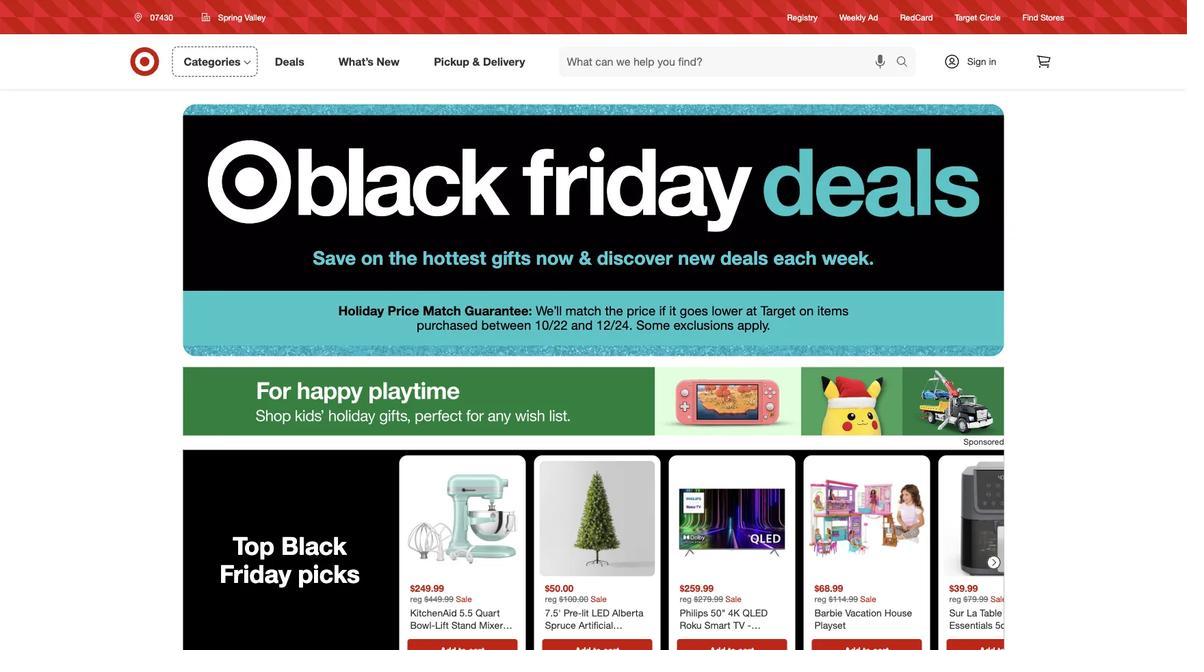 Task type: vqa. For each thing, say whether or not it's contained in the screenshot.
KitchenAid
yes



Task type: locate. For each thing, give the bounding box(es) containing it.
black
[[281, 531, 347, 561]]

2 reg from the left
[[545, 594, 557, 605]]

3 sale from the left
[[726, 594, 742, 605]]

1 horizontal spatial target
[[956, 12, 978, 22]]

4 reg from the left
[[815, 594, 827, 605]]

reg up kitchenaid
[[410, 594, 422, 605]]

house
[[885, 607, 913, 619]]

pickup
[[434, 55, 470, 68]]

guarantee:
[[465, 303, 533, 319]]

reg inside $249.99 reg $449.99 sale kitchenaid 5.5 quart bowl-lift stand mixer - ksm55 - ice
[[410, 594, 422, 605]]

7.5' pre-lit led alberta spruce artificial christmas tree warm white lights - wondershop™ image
[[540, 461, 656, 577]]

if
[[660, 303, 666, 319]]

what's
[[339, 55, 374, 68]]

What can we help you find? suggestions appear below search field
[[559, 47, 900, 77]]

sale for $39.99
[[991, 594, 1007, 605]]

sale
[[456, 594, 472, 605], [591, 594, 607, 605], [726, 594, 742, 605], [861, 594, 877, 605], [991, 594, 1007, 605]]

the
[[389, 246, 418, 269], [605, 303, 624, 319]]

friday
[[220, 559, 291, 589]]

and
[[572, 317, 593, 333]]

vacation
[[846, 607, 882, 619]]

ad
[[869, 12, 879, 22]]

table
[[981, 607, 1003, 619]]

- left ice
[[445, 631, 448, 643]]

sale inside $249.99 reg $449.99 sale kitchenaid 5.5 quart bowl-lift stand mixer - ksm55 - ice
[[456, 594, 472, 605]]

reg up sur
[[950, 594, 962, 605]]

target
[[956, 12, 978, 22], [761, 303, 796, 319]]

target left circle
[[956, 12, 978, 22]]

$50.00
[[545, 582, 574, 594]]

picks
[[298, 559, 360, 589]]

sur la table kitchen essentials 5qt air fryer image
[[945, 461, 1060, 577]]

3 reg from the left
[[680, 594, 692, 605]]

exclusions
[[674, 317, 734, 333]]

registry
[[788, 12, 818, 22]]

kitchenaid
[[410, 607, 457, 619]]

weekly
[[840, 12, 866, 22]]

holiday
[[339, 303, 384, 319]]

& right pickup
[[473, 55, 480, 68]]

kitchenaid 5.5 quart bowl-lift stand mixer - ksm55 - ice image
[[405, 461, 521, 577]]

the left price
[[605, 303, 624, 319]]

lift
[[435, 619, 449, 631]]

0 vertical spatial the
[[389, 246, 418, 269]]

registry link
[[788, 11, 818, 23]]

purchased
[[417, 317, 478, 333]]

reg inside $39.99 reg $79.99 sale sur la table kitchen essentials 5qt air fryer
[[950, 594, 962, 605]]

find stores
[[1023, 12, 1065, 22]]

hottest
[[423, 246, 487, 269]]

0 horizontal spatial the
[[389, 246, 418, 269]]

reg up barbie
[[815, 594, 827, 605]]

sale inside $39.99 reg $79.99 sale sur la table kitchen essentials 5qt air fryer
[[991, 594, 1007, 605]]

4 sale from the left
[[861, 594, 877, 605]]

redcard link
[[901, 11, 934, 23]]

1 sale from the left
[[456, 594, 472, 605]]

deals link
[[263, 47, 322, 77]]

reg inside $50.00 reg $100.00 sale
[[545, 594, 557, 605]]

sale right $100.00
[[591, 594, 607, 605]]

$39.99 reg $79.99 sale sur la table kitchen essentials 5qt air fryer
[[950, 582, 1049, 631]]

0 horizontal spatial -
[[445, 631, 448, 643]]

0 horizontal spatial &
[[473, 55, 480, 68]]

1 reg from the left
[[410, 594, 422, 605]]

& inside 'link'
[[473, 55, 480, 68]]

stores
[[1041, 12, 1065, 22]]

ksm55
[[410, 631, 442, 643]]

in
[[990, 55, 997, 67]]

reg left the $279.99
[[680, 594, 692, 605]]

1 horizontal spatial &
[[579, 246, 592, 269]]

sale inside $259.99 reg $279.99 sale
[[726, 594, 742, 605]]

sale up 5.5 at the bottom left of the page
[[456, 594, 472, 605]]

&
[[473, 55, 480, 68], [579, 246, 592, 269]]

1 horizontal spatial the
[[605, 303, 624, 319]]

1 vertical spatial on
[[800, 303, 814, 319]]

on right save
[[361, 246, 384, 269]]

match
[[423, 303, 461, 319]]

1 vertical spatial the
[[605, 303, 624, 319]]

reg inside $259.99 reg $279.99 sale
[[680, 594, 692, 605]]

spring valley
[[218, 12, 266, 22]]

sign in link
[[933, 47, 1019, 77]]

5 sale from the left
[[991, 594, 1007, 605]]

target right at
[[761, 303, 796, 319]]

sur
[[950, 607, 965, 619]]

reg
[[410, 594, 422, 605], [545, 594, 557, 605], [680, 594, 692, 605], [815, 594, 827, 605], [950, 594, 962, 605]]

the left hottest in the top of the page
[[389, 246, 418, 269]]

spring valley button
[[193, 5, 275, 29]]

sale inside '$68.99 reg $114.99 sale barbie vacation house playset'
[[861, 594, 877, 605]]

kitchen
[[1006, 607, 1038, 619]]

2 sale from the left
[[591, 594, 607, 605]]

pickup & delivery link
[[423, 47, 543, 77]]

reg left $100.00
[[545, 594, 557, 605]]

sign in
[[968, 55, 997, 67]]

the inside we'll match the price if it goes lower at target on items purchased between 10/22 and 12/24. some exclusions apply.
[[605, 303, 624, 319]]

- right mixer
[[506, 619, 510, 631]]

0 vertical spatial target
[[956, 12, 978, 22]]

advertisement region
[[183, 367, 1005, 436]]

we'll
[[536, 303, 562, 319]]

sale inside $50.00 reg $100.00 sale
[[591, 594, 607, 605]]

target circle link
[[956, 11, 1001, 23]]

goes
[[680, 303, 709, 319]]

quart
[[476, 607, 500, 619]]

5 reg from the left
[[950, 594, 962, 605]]

& right "now"
[[579, 246, 592, 269]]

$68.99 reg $114.99 sale barbie vacation house playset
[[815, 582, 913, 631]]

1 horizontal spatial on
[[800, 303, 814, 319]]

12/24.
[[597, 317, 633, 333]]

reg inside '$68.99 reg $114.99 sale barbie vacation house playset'
[[815, 594, 827, 605]]

reg for $68.99
[[815, 594, 827, 605]]

$68.99
[[815, 582, 844, 594]]

0 horizontal spatial on
[[361, 246, 384, 269]]

on left items
[[800, 303, 814, 319]]

now
[[537, 246, 574, 269]]

weekly ad link
[[840, 11, 879, 23]]

search
[[890, 56, 923, 70]]

1 vertical spatial target
[[761, 303, 796, 319]]

each
[[774, 246, 817, 269]]

target inside 'link'
[[956, 12, 978, 22]]

match
[[566, 303, 602, 319]]

find
[[1023, 12, 1039, 22]]

reg for $50.00
[[545, 594, 557, 605]]

barbie
[[815, 607, 843, 619]]

categories
[[184, 55, 241, 68]]

0 horizontal spatial target
[[761, 303, 796, 319]]

delivery
[[483, 55, 526, 68]]

redcard
[[901, 12, 934, 22]]

playset
[[815, 619, 846, 631]]

sale up table
[[991, 594, 1007, 605]]

sale up vacation
[[861, 594, 877, 605]]

discover
[[597, 246, 673, 269]]

on
[[361, 246, 384, 269], [800, 303, 814, 319]]

$114.99
[[829, 594, 859, 605]]

$50.00 reg $100.00 sale
[[545, 582, 607, 605]]

sale right the $279.99
[[726, 594, 742, 605]]

stand
[[452, 619, 477, 631]]

0 vertical spatial &
[[473, 55, 480, 68]]



Task type: describe. For each thing, give the bounding box(es) containing it.
the for on
[[389, 246, 418, 269]]

air
[[1013, 619, 1024, 631]]

save on the hottest gifts now & discover new deals each week. link
[[183, 89, 1005, 291]]

save on the hottest gifts now & discover new deals each week.
[[313, 246, 875, 269]]

valley
[[245, 12, 266, 22]]

sponsored
[[964, 437, 1005, 447]]

find stores link
[[1023, 11, 1065, 23]]

week.
[[823, 246, 875, 269]]

target black friday deals image
[[183, 89, 1005, 291]]

on inside we'll match the price if it goes lower at target on items purchased between 10/22 and 12/24. some exclusions apply.
[[800, 303, 814, 319]]

spring
[[218, 12, 243, 22]]

reg for $259.99
[[680, 594, 692, 605]]

deals
[[721, 246, 769, 269]]

$79.99
[[964, 594, 989, 605]]

reg for $39.99
[[950, 594, 962, 605]]

philips 50" 4k qled roku smart tv - 50pul7973/f7 - special purchase image
[[675, 461, 791, 577]]

we'll match the price if it goes lower at target on items purchased between 10/22 and 12/24. some exclusions apply.
[[417, 303, 849, 333]]

pickup & delivery
[[434, 55, 526, 68]]

what's new
[[339, 55, 400, 68]]

0 vertical spatial on
[[361, 246, 384, 269]]

$249.99 reg $449.99 sale kitchenaid 5.5 quart bowl-lift stand mixer - ksm55 - ice
[[410, 582, 510, 643]]

bowl-
[[410, 619, 435, 631]]

$39.99
[[950, 582, 979, 594]]

07430 button
[[126, 5, 188, 29]]

sale for $50.00
[[591, 594, 607, 605]]

5qt
[[996, 619, 1010, 631]]

weekly ad
[[840, 12, 879, 22]]

top black friday picks
[[220, 531, 360, 589]]

what's new link
[[327, 47, 417, 77]]

new
[[679, 246, 716, 269]]

1 vertical spatial &
[[579, 246, 592, 269]]

$259.99
[[680, 582, 714, 594]]

sign
[[968, 55, 987, 67]]

circle
[[980, 12, 1001, 22]]

lower
[[712, 303, 743, 319]]

at
[[747, 303, 758, 319]]

sale for $249.99
[[456, 594, 472, 605]]

barbie vacation house playset image
[[810, 461, 925, 577]]

$249.99
[[410, 582, 444, 594]]

fryer
[[1027, 619, 1049, 631]]

deals
[[275, 55, 305, 68]]

$449.99
[[425, 594, 454, 605]]

it
[[670, 303, 677, 319]]

target circle
[[956, 12, 1001, 22]]

categories link
[[172, 47, 258, 77]]

new
[[377, 55, 400, 68]]

top
[[233, 531, 275, 561]]

price
[[627, 303, 656, 319]]

essentials
[[950, 619, 993, 631]]

$100.00
[[560, 594, 589, 605]]

gifts
[[492, 246, 531, 269]]

between
[[482, 317, 532, 333]]

some
[[637, 317, 670, 333]]

the for match
[[605, 303, 624, 319]]

5.5
[[460, 607, 473, 619]]

carousel region
[[183, 450, 1066, 650]]

target inside we'll match the price if it goes lower at target on items purchased between 10/22 and 12/24. some exclusions apply.
[[761, 303, 796, 319]]

reg for $249.99
[[410, 594, 422, 605]]

apply.
[[738, 317, 771, 333]]

ice
[[451, 631, 464, 643]]

save
[[313, 246, 356, 269]]

$259.99 reg $279.99 sale
[[680, 582, 742, 605]]

10/22
[[535, 317, 568, 333]]

sale for $259.99
[[726, 594, 742, 605]]

mixer
[[480, 619, 503, 631]]

holiday price match guarantee:
[[339, 303, 533, 319]]

1 horizontal spatial -
[[506, 619, 510, 631]]

sale for $68.99
[[861, 594, 877, 605]]

price
[[388, 303, 420, 319]]

$279.99
[[695, 594, 724, 605]]



